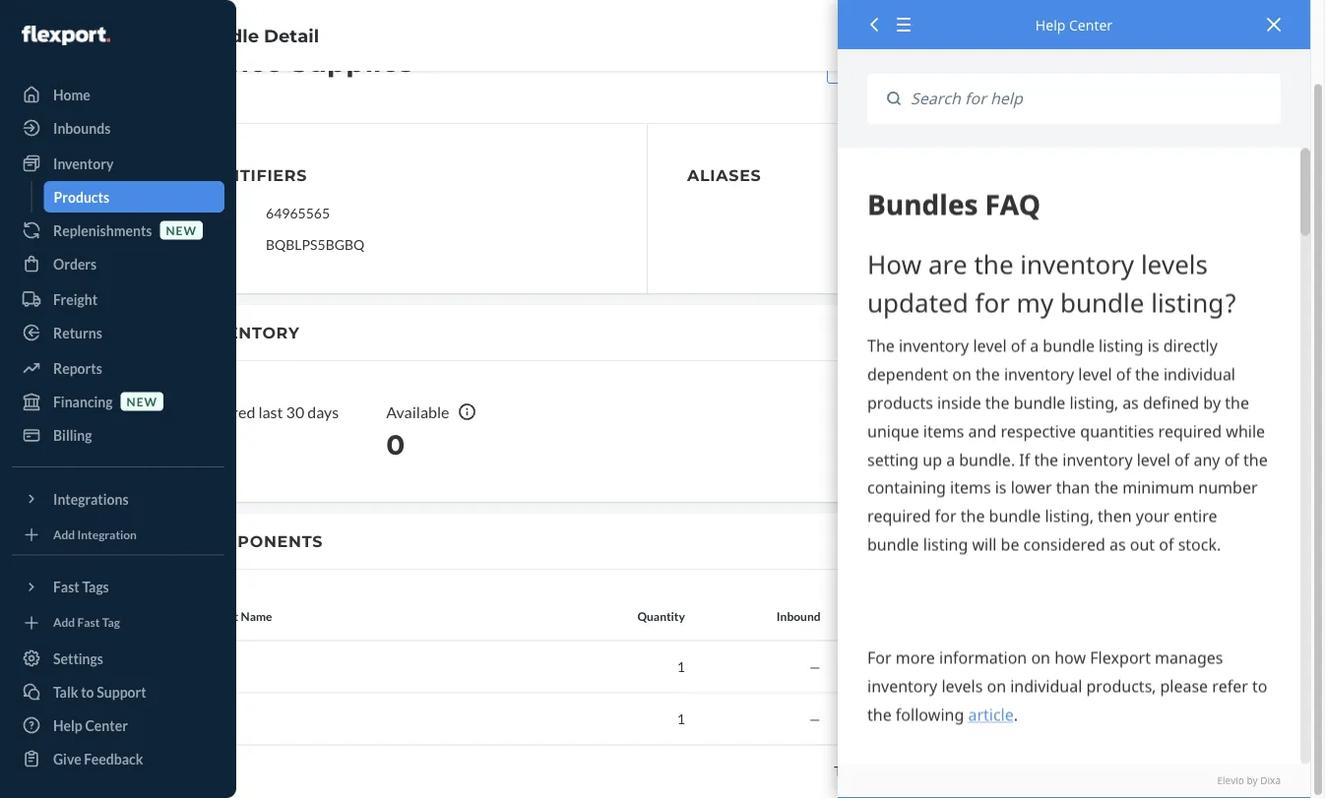 Task type: describe. For each thing, give the bounding box(es) containing it.
add integration link
[[12, 523, 225, 547]]

freight
[[53, 291, 98, 308]]

days
[[308, 403, 339, 422]]

settings link
[[12, 643, 225, 675]]

30
[[286, 403, 305, 422]]

fast tags
[[53, 579, 109, 596]]

give feedback button
[[12, 744, 225, 775]]

reports link
[[12, 353, 225, 384]]

to
[[835, 764, 849, 781]]

office supplies
[[196, 46, 414, 79]]

tag
[[102, 616, 120, 630]]

ordered
[[196, 403, 255, 422]]

1 vertical spatial inventory link
[[12, 148, 225, 179]]

office
[[196, 46, 283, 79]]

aliases
[[688, 166, 762, 185]]

1 add details from the top
[[1017, 659, 1085, 676]]

inventory
[[1024, 56, 1084, 73]]

replenish inventory
[[960, 56, 1084, 73]]

0 vertical spatial help center
[[1036, 15, 1113, 34]]

by
[[1248, 775, 1259, 788]]

talk to support
[[53, 684, 146, 701]]

product name
[[196, 610, 272, 625]]

2 add details link from the top
[[1017, 712, 1085, 728]]

to see estimated total, add missing details
[[835, 764, 1085, 781]]

64965565
[[266, 205, 330, 222]]

inventory element
[[157, 306, 1140, 503]]

breadcrumbs navigation
[[55, 7, 335, 64]]

1 vertical spatial inventory
[[53, 155, 114, 172]]

elevio by dixa link
[[868, 775, 1282, 789]]

detail
[[264, 25, 319, 46]]

add integration
[[53, 528, 137, 542]]

add
[[972, 764, 994, 781]]

1 1 from the top
[[678, 659, 686, 676]]

2 1 from the top
[[678, 712, 686, 728]]

missing
[[997, 764, 1042, 781]]

orders
[[53, 256, 97, 272]]

hide
[[844, 56, 874, 73]]

identifiers
[[196, 166, 307, 185]]

hide bundle
[[844, 56, 919, 73]]

billing link
[[12, 420, 225, 451]]

2 details from the top
[[1044, 712, 1085, 728]]

give feedback
[[53, 751, 143, 768]]

orders link
[[12, 248, 225, 280]]

elevio by dixa
[[1218, 775, 1282, 788]]

talk to support button
[[12, 677, 225, 708]]

talk
[[53, 684, 78, 701]]

add fast tag
[[53, 616, 120, 630]]

dixa
[[1261, 775, 1282, 788]]

integrations
[[53, 491, 129, 508]]

replenishments
[[53, 222, 152, 239]]

2 vertical spatial inventory
[[196, 324, 300, 343]]

help center link
[[12, 710, 225, 742]]

available
[[386, 403, 450, 422]]

home
[[53, 86, 90, 103]]

elevio
[[1218, 775, 1245, 788]]

components element
[[157, 515, 1140, 799]]

returns link
[[12, 317, 225, 349]]

bundle detail link
[[192, 25, 319, 46]]

center inside help center link
[[85, 718, 128, 734]]

integrations button
[[12, 484, 225, 515]]



Task type: locate. For each thing, give the bounding box(es) containing it.
0 horizontal spatial center
[[85, 718, 128, 734]]

0 vertical spatial add details
[[1017, 659, 1085, 676]]

replenish
[[960, 56, 1021, 73]]

fast tags button
[[12, 572, 225, 603]]

integration
[[77, 528, 137, 542]]

1 vertical spatial details
[[1044, 712, 1085, 728]]

product
[[196, 610, 239, 625]]

center
[[1070, 15, 1113, 34], [85, 718, 128, 734]]

home link
[[12, 79, 225, 110]]

help center down to
[[53, 718, 128, 734]]

1 vertical spatial center
[[85, 718, 128, 734]]

1 vertical spatial fast
[[77, 616, 100, 630]]

inbounds
[[53, 120, 111, 136]]

estimated
[[875, 764, 935, 781]]

see
[[852, 764, 872, 781]]

billing
[[53, 427, 92, 444]]

Search search field
[[901, 74, 1282, 124]]

1 details from the top
[[1044, 659, 1085, 676]]

new down reports link
[[127, 394, 158, 409]]

1 vertical spatial help center
[[53, 718, 128, 734]]

0 vertical spatial inventory link
[[71, 25, 155, 46]]

new
[[166, 223, 197, 237], [127, 394, 158, 409]]

1 horizontal spatial help center
[[1036, 15, 1113, 34]]

add details link
[[1017, 659, 1085, 676], [1017, 712, 1085, 728]]

3 details from the top
[[1044, 764, 1085, 781]]

returns
[[53, 325, 102, 341]]

2 add details from the top
[[1017, 712, 1085, 728]]

fast left tag
[[77, 616, 100, 630]]

inventory link inside breadcrumbs navigation
[[71, 25, 155, 46]]

products
[[54, 189, 109, 205]]

0 vertical spatial add details link
[[1017, 659, 1085, 676]]

total,
[[938, 764, 969, 781]]

0 vertical spatial details
[[1044, 659, 1085, 676]]

add details
[[1017, 659, 1085, 676], [1017, 712, 1085, 728]]

1
[[678, 659, 686, 676], [678, 712, 686, 728]]

bundle detail
[[192, 25, 319, 46]]

1 horizontal spatial new
[[166, 223, 197, 237]]

inventory inside breadcrumbs navigation
[[71, 25, 155, 46]]

bsku
[[196, 237, 227, 252]]

help up inventory
[[1036, 15, 1066, 34]]

center down "talk to support"
[[85, 718, 128, 734]]

ordered last 30 days
[[196, 403, 339, 422]]

0 horizontal spatial help center
[[53, 718, 128, 734]]

1 horizontal spatial center
[[1070, 15, 1113, 34]]

—
[[810, 659, 821, 676], [945, 659, 957, 676], [810, 712, 821, 728], [945, 712, 957, 728]]

give
[[53, 751, 81, 768]]

bqblps5bgbq
[[266, 236, 365, 253]]

bundle
[[192, 25, 259, 46]]

1 vertical spatial new
[[127, 394, 158, 409]]

1 vertical spatial add details
[[1017, 712, 1085, 728]]

center up inventory
[[1070, 15, 1113, 34]]

0 vertical spatial new
[[166, 223, 197, 237]]

1 vertical spatial help
[[53, 718, 83, 734]]

supplies
[[291, 46, 414, 79]]

1 vertical spatial add details link
[[1017, 712, 1085, 728]]

inbounds link
[[12, 112, 225, 144]]

fast inside dropdown button
[[53, 579, 80, 596]]

open navigation image
[[24, 24, 47, 47]]

help up give
[[53, 718, 83, 734]]

inbound
[[777, 610, 821, 625]]

products link
[[44, 181, 225, 213]]

help
[[1036, 15, 1066, 34], [53, 718, 83, 734]]

components
[[196, 532, 323, 551]]

details
[[1044, 659, 1085, 676], [1044, 712, 1085, 728], [1044, 764, 1085, 781]]

flexport logo image
[[22, 26, 110, 45]]

to
[[81, 684, 94, 701]]

sku
[[196, 206, 219, 220]]

0 vertical spatial center
[[1070, 15, 1113, 34]]

0 horizontal spatial help
[[53, 718, 83, 734]]

settings
[[53, 651, 103, 667]]

hide bundle button
[[828, 45, 936, 84]]

1 vertical spatial 1
[[678, 712, 686, 728]]

0 vertical spatial 1
[[678, 659, 686, 676]]

add fast tag link
[[12, 611, 225, 635]]

feedback
[[84, 751, 143, 768]]

inventory up home link
[[71, 25, 155, 46]]

inventory
[[71, 25, 155, 46], [53, 155, 114, 172], [196, 324, 300, 343]]

add
[[53, 528, 75, 542], [53, 616, 75, 630], [1017, 659, 1042, 676], [1017, 712, 1042, 728]]

replenish inventory button
[[944, 45, 1100, 84]]

2 vertical spatial details
[[1044, 764, 1085, 781]]

last
[[258, 403, 283, 422]]

inventory link down inbounds link
[[12, 148, 225, 179]]

0 vertical spatial fast
[[53, 579, 80, 596]]

0 horizontal spatial new
[[127, 394, 158, 409]]

identifiers element
[[196, 164, 608, 255]]

freight link
[[12, 284, 225, 315]]

inventory up ordered last 30 days
[[196, 324, 300, 343]]

help center
[[1036, 15, 1113, 34], [53, 718, 128, 734]]

fast left tags
[[53, 579, 80, 596]]

fast
[[53, 579, 80, 596], [77, 616, 100, 630]]

new down sku
[[166, 223, 197, 237]]

inventory up "products"
[[53, 155, 114, 172]]

1 add details link from the top
[[1017, 659, 1085, 676]]

new for replenishments
[[166, 223, 197, 237]]

0 vertical spatial inventory
[[71, 25, 155, 46]]

new for financing
[[127, 394, 158, 409]]

financing
[[53, 394, 113, 410]]

1 horizontal spatial help
[[1036, 15, 1066, 34]]

tags
[[82, 579, 109, 596]]

name
[[241, 610, 272, 625]]

0 vertical spatial help
[[1036, 15, 1066, 34]]

support
[[97, 684, 146, 701]]

inventory link
[[71, 25, 155, 46], [12, 148, 225, 179]]

0
[[386, 429, 405, 462]]

reports
[[53, 360, 102, 377]]

help center up inventory
[[1036, 15, 1113, 34]]

quantity
[[638, 610, 686, 625]]

bundle
[[876, 56, 919, 73]]

inventory link up home link
[[71, 25, 155, 46]]



Task type: vqa. For each thing, say whether or not it's contained in the screenshot.
'Talk'
yes



